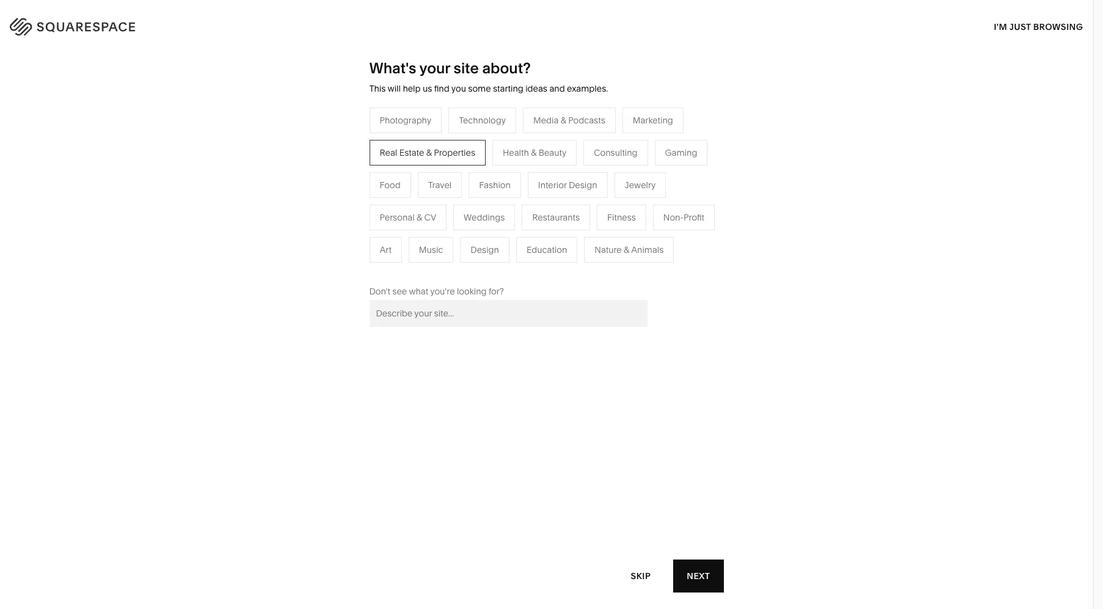 Task type: locate. For each thing, give the bounding box(es) containing it.
gaming
[[665, 147, 698, 158]]

1 horizontal spatial podcasts
[[569, 115, 606, 126]]

1 vertical spatial nature & animals
[[595, 244, 664, 255]]

1 horizontal spatial media & podcasts
[[534, 115, 606, 126]]

health
[[503, 147, 529, 158]]

interior design
[[538, 180, 598, 191]]

1 horizontal spatial estate
[[459, 262, 484, 273]]

log
[[1049, 19, 1067, 30]]

nature & animals
[[569, 188, 638, 199], [595, 244, 664, 255]]

1 vertical spatial properties
[[494, 262, 535, 273]]

i'm just browsing link
[[995, 10, 1084, 43]]

media & podcasts
[[534, 115, 606, 126], [440, 206, 512, 217]]

& up for?
[[486, 262, 492, 273]]

next button
[[674, 560, 724, 593]]

0 horizontal spatial podcasts
[[475, 206, 512, 217]]

some
[[468, 83, 491, 94]]

restaurants
[[440, 188, 487, 199], [533, 212, 580, 223]]

real estate & properties
[[380, 147, 476, 158], [440, 262, 535, 273]]

podcasts down examples.
[[569, 115, 606, 126]]

0 horizontal spatial fitness
[[569, 206, 597, 217]]

media & podcasts inside 'radio'
[[534, 115, 606, 126]]

weddings
[[464, 212, 505, 223], [440, 243, 481, 254]]

podcasts inside 'radio'
[[569, 115, 606, 126]]

don't see what you're looking for?
[[370, 286, 504, 297]]

podcasts
[[569, 115, 606, 126], [475, 206, 512, 217]]

& up the travel option
[[427, 147, 432, 158]]

estate
[[400, 147, 424, 158], [459, 262, 484, 273]]

travel
[[440, 170, 463, 181], [428, 180, 452, 191]]

personal
[[380, 212, 415, 223]]

media up beauty
[[534, 115, 559, 126]]

marketing
[[633, 115, 674, 126]]

0 vertical spatial media & podcasts
[[534, 115, 606, 126]]

restaurants inside restaurants radio
[[533, 212, 580, 223]]

media
[[534, 115, 559, 126], [440, 206, 465, 217]]

1 vertical spatial media & podcasts
[[440, 206, 512, 217]]

0 horizontal spatial estate
[[400, 147, 424, 158]]

beauty
[[539, 147, 567, 158]]

1 horizontal spatial design
[[569, 180, 598, 191]]

1 vertical spatial restaurants
[[533, 212, 580, 223]]

Travel radio
[[418, 172, 462, 198]]

i'm
[[995, 21, 1008, 32]]

fitness
[[569, 206, 597, 217], [608, 212, 636, 223]]

0 vertical spatial media
[[534, 115, 559, 126]]

1 vertical spatial design
[[471, 244, 499, 255]]

properties up for?
[[494, 262, 535, 273]]

nature down home
[[569, 188, 596, 199]]

weddings down restaurants link at left
[[464, 212, 505, 223]]

& right home
[[595, 170, 601, 181]]

events
[[440, 225, 466, 236]]

1 horizontal spatial real
[[440, 262, 457, 273]]

non- up art
[[367, 225, 388, 236]]

1 vertical spatial non-
[[367, 225, 388, 236]]

Photography radio
[[370, 107, 442, 133]]

community
[[311, 225, 358, 236]]

professional services
[[311, 188, 396, 199]]

1 vertical spatial weddings
[[440, 243, 481, 254]]

1 vertical spatial nature
[[595, 244, 622, 255]]

0 horizontal spatial restaurants
[[440, 188, 487, 199]]

photography
[[380, 115, 432, 126]]

weddings inside the 'weddings' "radio"
[[464, 212, 505, 223]]

real up food option on the left
[[380, 147, 398, 158]]

nature down fitness option on the top of page
[[595, 244, 622, 255]]

fitness down nature & animals link
[[608, 212, 636, 223]]

Don't see what you're looking for? field
[[370, 300, 648, 327]]

weddings link
[[440, 243, 493, 254]]

1 horizontal spatial media
[[534, 115, 559, 126]]

1 vertical spatial real
[[440, 262, 457, 273]]

consulting
[[594, 147, 638, 158]]

Gaming radio
[[655, 140, 708, 166]]

home & decor link
[[569, 170, 640, 181]]

Fitness radio
[[597, 205, 647, 230]]

local business link
[[311, 206, 383, 217]]

0 vertical spatial real estate & properties
[[380, 147, 476, 158]]

0 vertical spatial non-
[[664, 212, 684, 223]]

0 horizontal spatial properties
[[434, 147, 476, 158]]

0 vertical spatial real
[[380, 147, 398, 158]]

nature & animals inside radio
[[595, 244, 664, 255]]

1 vertical spatial animals
[[632, 244, 664, 255]]

1 horizontal spatial properties
[[494, 262, 535, 273]]

fitness down the interior design radio
[[569, 206, 597, 217]]

Interior Design radio
[[528, 172, 608, 198]]

starting
[[493, 83, 524, 94]]

Art radio
[[370, 237, 402, 263]]

see
[[393, 286, 407, 297]]

jewelry
[[625, 180, 656, 191]]

browsing
[[1034, 21, 1084, 32]]

podcasts down the fashion
[[475, 206, 512, 217]]

1 vertical spatial podcasts
[[475, 206, 512, 217]]

0 horizontal spatial real
[[380, 147, 398, 158]]

& right health
[[531, 147, 537, 158]]

weddings down events link
[[440, 243, 481, 254]]

fitness link
[[569, 206, 609, 217]]

home
[[569, 170, 593, 181]]

squarespace logo link
[[24, 15, 235, 34]]

0 vertical spatial estate
[[400, 147, 424, 158]]

what's
[[370, 59, 417, 77]]

nature inside radio
[[595, 244, 622, 255]]

professional services link
[[311, 188, 408, 199]]

find
[[434, 83, 450, 94]]

degraw element
[[393, 418, 700, 609]]

nature & animals down fitness option on the top of page
[[595, 244, 664, 255]]

nature & animals down home & decor link on the right top
[[569, 188, 638, 199]]

restaurants down "travel" link
[[440, 188, 487, 199]]

Music radio
[[409, 237, 454, 263]]

& inside option
[[531, 147, 537, 158]]

profit
[[684, 212, 705, 223]]

music
[[419, 244, 443, 255]]

personal & cv
[[380, 212, 437, 223]]

this
[[370, 83, 386, 94]]

you
[[452, 83, 466, 94]]

local
[[311, 206, 332, 217]]

non-
[[664, 212, 684, 223], [367, 225, 388, 236]]

community & non-profits
[[311, 225, 413, 236]]

design
[[569, 180, 598, 191], [471, 244, 499, 255]]

media & podcasts down and
[[534, 115, 606, 126]]

1 vertical spatial media
[[440, 206, 465, 217]]

&
[[561, 115, 567, 126], [427, 147, 432, 158], [531, 147, 537, 158], [595, 170, 601, 181], [598, 188, 603, 199], [467, 206, 473, 217], [417, 212, 422, 223], [360, 225, 365, 236], [624, 244, 630, 255], [486, 262, 492, 273]]

Food radio
[[370, 172, 411, 198]]

1 horizontal spatial non-
[[664, 212, 684, 223]]

food
[[380, 180, 401, 191]]

for?
[[489, 286, 504, 297]]

& down and
[[561, 115, 567, 126]]

Nature & Animals radio
[[585, 237, 675, 263]]

1 vertical spatial estate
[[459, 262, 484, 273]]

Technology radio
[[449, 107, 517, 133]]

real estate & properties up the travel option
[[380, 147, 476, 158]]

travel up cv
[[428, 180, 452, 191]]

media inside 'radio'
[[534, 115, 559, 126]]

1 vertical spatial real estate & properties
[[440, 262, 535, 273]]

real down music
[[440, 262, 457, 273]]

non- down jewelry option
[[664, 212, 684, 223]]

animals down fitness option on the top of page
[[632, 244, 664, 255]]

travel inside option
[[428, 180, 452, 191]]

0 vertical spatial weddings
[[464, 212, 505, 223]]

media & podcasts down restaurants link at left
[[440, 206, 512, 217]]

estate down "weddings" link
[[459, 262, 484, 273]]

examples.
[[567, 83, 608, 94]]

restaurants down the interior
[[533, 212, 580, 223]]

real
[[380, 147, 398, 158], [440, 262, 457, 273]]

events link
[[440, 225, 479, 236]]

squarespace logo image
[[24, 15, 160, 34]]

properties
[[434, 147, 476, 158], [494, 262, 535, 273]]

0 vertical spatial properties
[[434, 147, 476, 158]]

animals
[[605, 188, 638, 199], [632, 244, 664, 255]]

& down home & decor
[[598, 188, 603, 199]]

1 horizontal spatial restaurants
[[533, 212, 580, 223]]

1 horizontal spatial fitness
[[608, 212, 636, 223]]

site
[[454, 59, 479, 77]]

looking
[[457, 286, 487, 297]]

& down restaurants link at left
[[467, 206, 473, 217]]

0 vertical spatial podcasts
[[569, 115, 606, 126]]

media up events
[[440, 206, 465, 217]]

next
[[687, 571, 711, 582]]

nature
[[569, 188, 596, 199], [595, 244, 622, 255]]

estate down photography 'option'
[[400, 147, 424, 158]]

real estate & properties up for?
[[440, 262, 535, 273]]

properties up "travel" link
[[434, 147, 476, 158]]

animals down decor
[[605, 188, 638, 199]]



Task type: describe. For each thing, give the bounding box(es) containing it.
Media & Podcasts radio
[[523, 107, 616, 133]]

what
[[409, 286, 429, 297]]

ideas
[[526, 83, 548, 94]]

art
[[380, 244, 392, 255]]

about?
[[483, 59, 531, 77]]

home & decor
[[569, 170, 628, 181]]

cv
[[425, 212, 437, 223]]

technology
[[459, 115, 506, 126]]

estate inside option
[[400, 147, 424, 158]]

decor
[[603, 170, 628, 181]]

log             in link
[[1049, 19, 1078, 30]]

services
[[362, 188, 396, 199]]

help
[[403, 83, 421, 94]]

Fashion radio
[[469, 172, 521, 198]]

community & non-profits link
[[311, 225, 425, 236]]

& left cv
[[417, 212, 422, 223]]

0 vertical spatial animals
[[605, 188, 638, 199]]

Personal & CV radio
[[370, 205, 447, 230]]

media & podcasts link
[[440, 206, 524, 217]]

& down business
[[360, 225, 365, 236]]

Design radio
[[461, 237, 510, 263]]

interior
[[538, 180, 567, 191]]

log             in
[[1049, 19, 1078, 30]]

Jewelry radio
[[615, 172, 667, 198]]

Weddings radio
[[454, 205, 516, 230]]

your
[[420, 59, 451, 77]]

Restaurants radio
[[522, 205, 591, 230]]

you're
[[431, 286, 455, 297]]

0 vertical spatial nature & animals
[[569, 188, 638, 199]]

Non-Profit radio
[[653, 205, 715, 230]]

0 vertical spatial nature
[[569, 188, 596, 199]]

& down fitness option on the top of page
[[624, 244, 630, 255]]

Marketing radio
[[623, 107, 684, 133]]

real estate & properties inside option
[[380, 147, 476, 158]]

real inside option
[[380, 147, 398, 158]]

skip button
[[618, 560, 665, 593]]

0 horizontal spatial non-
[[367, 225, 388, 236]]

education
[[527, 244, 567, 255]]

0 horizontal spatial media & podcasts
[[440, 206, 512, 217]]

us
[[423, 83, 432, 94]]

0 horizontal spatial media
[[440, 206, 465, 217]]

and
[[550, 83, 565, 94]]

in
[[1069, 19, 1078, 30]]

what's your site about? this will help us find you some starting ideas and examples.
[[370, 59, 608, 94]]

& inside option
[[427, 147, 432, 158]]

non- inside option
[[664, 212, 684, 223]]

0 vertical spatial restaurants
[[440, 188, 487, 199]]

& inside 'radio'
[[561, 115, 567, 126]]

0 vertical spatial design
[[569, 180, 598, 191]]

just
[[1010, 21, 1032, 32]]

restaurants link
[[440, 188, 499, 199]]

professional
[[311, 188, 360, 199]]

Consulting radio
[[584, 140, 648, 166]]

profits
[[388, 225, 413, 236]]

travel link
[[440, 170, 475, 181]]

travel up restaurants link at left
[[440, 170, 463, 181]]

non-profit
[[664, 212, 705, 223]]

Health & Beauty radio
[[493, 140, 577, 166]]

business
[[334, 206, 370, 217]]

0 horizontal spatial design
[[471, 244, 499, 255]]

degraw image
[[393, 418, 700, 609]]

animals inside radio
[[632, 244, 664, 255]]

will
[[388, 83, 401, 94]]

don't
[[370, 286, 391, 297]]

Education radio
[[517, 237, 578, 263]]

i'm just browsing
[[995, 21, 1084, 32]]

properties inside option
[[434, 147, 476, 158]]

nature & animals link
[[569, 188, 650, 199]]

fitness inside fitness option
[[608, 212, 636, 223]]

local business
[[311, 206, 370, 217]]

fashion
[[479, 180, 511, 191]]

real estate & properties link
[[440, 262, 548, 273]]

health & beauty
[[503, 147, 567, 158]]

Real Estate & Properties radio
[[370, 140, 486, 166]]

skip
[[631, 571, 651, 582]]



Task type: vqa. For each thing, say whether or not it's contained in the screenshot.
MOST
no



